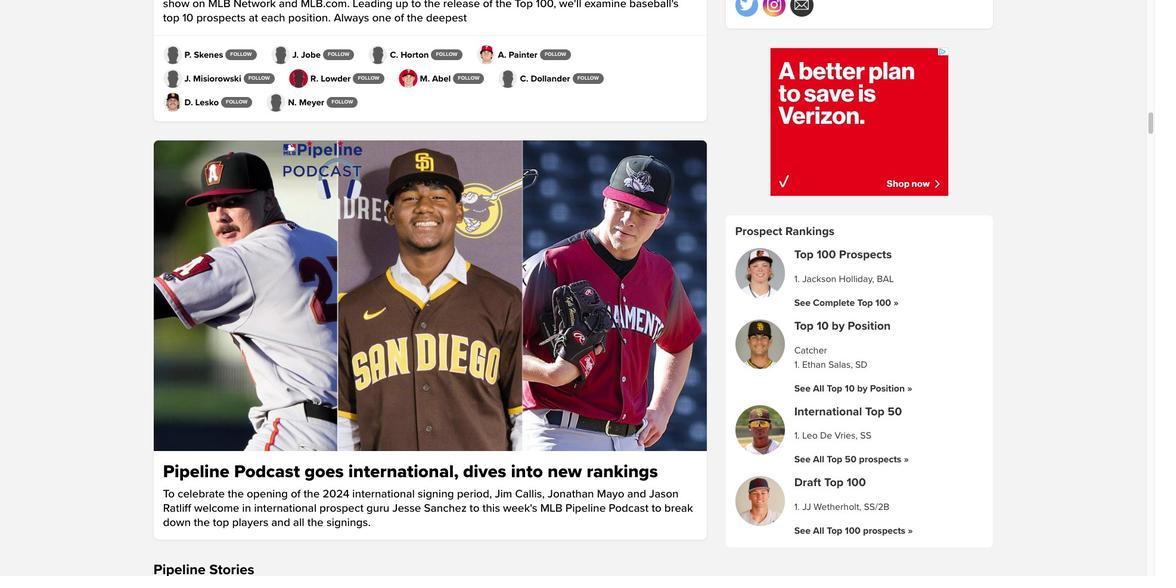 Task type: describe. For each thing, give the bounding box(es) containing it.
see all top 10 by position » link
[[794, 383, 912, 395]]

n. meyer link
[[267, 93, 324, 112]]

into
[[511, 461, 543, 483]]

c. dollander
[[520, 73, 570, 84]]

follow button for dollander
[[573, 73, 604, 84]]

follow button for horton
[[431, 50, 462, 60]]

jonathan
[[548, 488, 594, 502]]

prospect rankings
[[735, 225, 835, 239]]

leo
[[802, 431, 818, 443]]

follow button for skenes
[[225, 50, 257, 60]]

follow button for misiorowski
[[244, 73, 275, 84]]

skenes
[[194, 49, 223, 60]]

c. for c. horton
[[390, 49, 398, 60]]

see for top 100 prospects
[[794, 298, 811, 309]]

guru
[[366, 503, 389, 516]]

top up ss
[[865, 405, 885, 420]]

1. for top 100 prospects
[[794, 274, 800, 286]]

rankings
[[785, 225, 835, 239]]

ss/2b
[[864, 502, 889, 514]]

c. horton
[[390, 49, 429, 60]]

j. jobe
[[292, 49, 321, 60]]

rankings
[[587, 461, 658, 483]]

this
[[482, 503, 500, 516]]

painter
[[509, 49, 538, 60]]

follow for r. lowder
[[358, 75, 379, 82]]

jobe
[[301, 49, 321, 60]]

1. jackson holliday, bal
[[794, 274, 894, 286]]

week's
[[503, 503, 537, 516]]

1 to from the left
[[470, 503, 479, 516]]

see complete top 100 » link
[[794, 298, 899, 309]]

the up in
[[228, 488, 244, 502]]

see all top 50 prospects »
[[794, 455, 909, 466]]

top down rankings
[[794, 248, 814, 263]]

j. misiorowski link
[[163, 69, 241, 88]]

1. for international top 50
[[794, 431, 800, 443]]

follow button for abel
[[453, 73, 484, 84]]

follow for c. horton
[[436, 51, 457, 58]]

a. painter
[[498, 49, 538, 60]]

misiorowski
[[193, 73, 241, 84]]

n. meyer
[[288, 97, 324, 108]]

top
[[213, 517, 229, 531]]

jesse
[[392, 503, 421, 516]]

complete
[[813, 298, 855, 309]]

international,
[[348, 461, 459, 483]]

1. inside catcher 1. ethan salas, sd
[[794, 359, 800, 371]]

100 down 1. jj wetherholt, ss/2b
[[845, 526, 861, 538]]

email image
[[795, 0, 809, 12]]

a.
[[498, 49, 506, 60]]

1 horizontal spatial international
[[352, 488, 415, 502]]

ratliff
[[163, 503, 191, 516]]

m. abel image
[[398, 69, 418, 88]]

wetherholt,
[[814, 502, 861, 514]]

top up the catcher
[[794, 320, 814, 334]]

follow for j. jobe
[[328, 51, 349, 58]]

m.
[[420, 73, 430, 84]]

d. lesko link
[[163, 93, 219, 112]]

c. dollander image
[[498, 69, 518, 88]]

all
[[293, 517, 304, 531]]

all for international
[[813, 455, 824, 466]]

100 up 'jackson'
[[817, 248, 836, 263]]

m. abel
[[420, 73, 451, 84]]

j. misiorowski image
[[163, 69, 182, 88]]

signing
[[418, 488, 454, 502]]

0 horizontal spatial and
[[271, 517, 290, 531]]

j. for j. jobe
[[292, 49, 299, 60]]

ethan
[[802, 359, 826, 371]]

opening
[[247, 488, 288, 502]]

break
[[664, 503, 693, 516]]

see complete top 100 »
[[794, 298, 899, 309]]

mayo
[[597, 488, 624, 502]]

horton
[[401, 49, 429, 60]]

signings.
[[326, 517, 371, 531]]

p.
[[184, 49, 192, 60]]

p. skenes link
[[163, 45, 223, 64]]

r. lowder image
[[289, 69, 308, 88]]

follow button for jobe
[[323, 50, 354, 60]]

down
[[163, 517, 191, 531]]

see all top 100 prospects »
[[794, 526, 913, 538]]

period,
[[457, 488, 492, 502]]

1 vertical spatial position
[[870, 383, 905, 395]]

0 vertical spatial by
[[832, 320, 845, 334]]

instagram image
[[767, 0, 781, 12]]

0 horizontal spatial 50
[[845, 455, 857, 466]]

top up international at bottom right
[[827, 383, 842, 395]]

players
[[232, 517, 268, 531]]

1. leo de vries, ss
[[794, 431, 871, 443]]

of
[[291, 488, 301, 502]]

j. misiorowski
[[184, 73, 241, 84]]

the left the top
[[194, 517, 210, 531]]

p. skenes image
[[163, 45, 182, 64]]

dollander
[[531, 73, 570, 84]]

2024
[[323, 488, 349, 502]]

catcher 1. ethan salas, sd
[[794, 345, 868, 371]]

abel
[[432, 73, 451, 84]]



Task type: vqa. For each thing, say whether or not it's contained in the screenshot.
the follow corresponding to P. Skenes
yes



Task type: locate. For each thing, give the bounding box(es) containing it.
p. skenes
[[184, 49, 223, 60]]

1 horizontal spatial and
[[627, 488, 646, 502]]

follow right lesko
[[226, 99, 247, 106]]

pipeline up celebrate
[[163, 461, 229, 483]]

follow button for painter
[[540, 50, 571, 60]]

n.
[[288, 97, 297, 108]]

0 horizontal spatial by
[[832, 320, 845, 334]]

follow down lowder
[[332, 99, 353, 106]]

see all top 100 prospects » link
[[794, 526, 913, 538]]

0 vertical spatial and
[[627, 488, 646, 502]]

100
[[817, 248, 836, 263], [875, 298, 891, 309], [847, 477, 866, 491], [845, 526, 861, 538]]

1 horizontal spatial to
[[652, 503, 661, 516]]

follow button right "dollander"
[[573, 73, 604, 84]]

m. abel link
[[398, 69, 451, 88]]

international up guru
[[352, 488, 415, 502]]

1 vertical spatial by
[[857, 383, 868, 395]]

prospects for 50
[[859, 455, 901, 466]]

follow button up abel
[[431, 50, 462, 60]]

in
[[242, 503, 251, 516]]

vries,
[[835, 431, 858, 443]]

1 horizontal spatial c.
[[520, 73, 528, 84]]

all down wetherholt,
[[813, 526, 824, 538]]

follow button down lowder
[[327, 97, 358, 108]]

follow for j. misiorowski
[[248, 75, 270, 82]]

draft
[[794, 477, 821, 491]]

see all top 10 by position »
[[794, 383, 912, 395]]

to
[[163, 488, 175, 502]]

1.
[[794, 274, 800, 286], [794, 359, 800, 371], [794, 431, 800, 443], [794, 502, 800, 514]]

holliday,
[[839, 274, 874, 286]]

j. jobe image
[[271, 45, 290, 64]]

4 1. from the top
[[794, 502, 800, 514]]

0 horizontal spatial podcast
[[234, 461, 300, 483]]

1 see from the top
[[794, 298, 811, 309]]

bal
[[877, 274, 894, 286]]

c. for c. dollander
[[520, 73, 528, 84]]

follow
[[230, 51, 252, 58], [328, 51, 349, 58], [436, 51, 457, 58], [545, 51, 566, 58], [248, 75, 270, 82], [358, 75, 379, 82], [458, 75, 479, 82], [577, 75, 599, 82], [226, 99, 247, 106], [332, 99, 353, 106]]

prospects down ss
[[859, 455, 901, 466]]

j. right j. jobe icon
[[292, 49, 299, 60]]

international down of
[[254, 503, 317, 516]]

c.
[[390, 49, 398, 60], [520, 73, 528, 84]]

d. lesko
[[184, 97, 219, 108]]

by down the 'complete'
[[832, 320, 845, 334]]

1 vertical spatial international
[[254, 503, 317, 516]]

10 up international top 50
[[845, 383, 855, 395]]

follow button up "dollander"
[[540, 50, 571, 60]]

1. jj wetherholt, ss/2b
[[794, 502, 889, 514]]

see
[[794, 298, 811, 309], [794, 383, 811, 395], [794, 455, 811, 466], [794, 526, 811, 538]]

follow button for lesko
[[221, 97, 252, 108]]

lesko
[[195, 97, 219, 108]]

top down holliday,
[[857, 298, 873, 309]]

to
[[470, 503, 479, 516], [652, 503, 661, 516]]

follow up n. meyer image
[[248, 75, 270, 82]]

0 horizontal spatial international
[[254, 503, 317, 516]]

top 100 prospects
[[794, 248, 892, 263]]

top 10 by position
[[794, 320, 891, 334]]

lowder
[[321, 73, 351, 84]]

1 vertical spatial all
[[813, 455, 824, 466]]

dives
[[463, 461, 506, 483]]

1 horizontal spatial podcast
[[609, 503, 649, 516]]

all for draft
[[813, 526, 824, 538]]

prospects
[[839, 248, 892, 263]]

and left the all
[[271, 517, 290, 531]]

50 down vries,
[[845, 455, 857, 466]]

sd
[[855, 359, 868, 371]]

and right mayo at the right bottom of page
[[627, 488, 646, 502]]

the right the all
[[307, 517, 323, 531]]

r. lowder link
[[289, 69, 351, 88]]

position up international top 50
[[870, 383, 905, 395]]

see for international top 50
[[794, 455, 811, 466]]

pipeline podcast goes international, dives into new rankings link
[[163, 461, 697, 483]]

follow for n. meyer
[[332, 99, 353, 106]]

jason
[[649, 488, 679, 502]]

see for draft top 100
[[794, 526, 811, 538]]

50
[[888, 405, 902, 420], [845, 455, 857, 466]]

prospects for 100
[[863, 526, 905, 538]]

top
[[794, 248, 814, 263], [857, 298, 873, 309], [794, 320, 814, 334], [827, 383, 842, 395], [865, 405, 885, 420], [827, 455, 842, 466], [824, 477, 844, 491], [827, 526, 842, 538]]

top up draft top 100
[[827, 455, 842, 466]]

1 horizontal spatial 10
[[845, 383, 855, 395]]

c. right 'c. dollander' "image" on the left top of the page
[[520, 73, 528, 84]]

see up draft
[[794, 455, 811, 466]]

0 vertical spatial all
[[813, 383, 824, 395]]

a. painter image
[[477, 45, 496, 64]]

mlb
[[540, 503, 563, 516]]

1 vertical spatial j.
[[184, 73, 191, 84]]

1 horizontal spatial pipeline
[[565, 503, 606, 516]]

see all top 50 prospects » link
[[794, 455, 909, 466]]

the
[[228, 488, 244, 502], [304, 488, 320, 502], [194, 517, 210, 531], [307, 517, 323, 531]]

prospects down ss/2b
[[863, 526, 905, 538]]

prospect
[[319, 503, 364, 516]]

1 horizontal spatial j.
[[292, 49, 299, 60]]

1. left leo
[[794, 431, 800, 443]]

follow up "dollander"
[[545, 51, 566, 58]]

0 horizontal spatial pipeline
[[163, 461, 229, 483]]

0 vertical spatial position
[[848, 320, 891, 334]]

all down de at the right bottom of the page
[[813, 455, 824, 466]]

see down 'jackson'
[[794, 298, 811, 309]]

0 vertical spatial international
[[352, 488, 415, 502]]

0 vertical spatial 10
[[817, 320, 829, 334]]

de
[[820, 431, 832, 443]]

1 horizontal spatial by
[[857, 383, 868, 395]]

1. left ethan
[[794, 359, 800, 371]]

see down ethan
[[794, 383, 811, 395]]

1 vertical spatial and
[[271, 517, 290, 531]]

100 down bal at the right of the page
[[875, 298, 891, 309]]

c. dollander link
[[498, 69, 570, 88]]

international top 50
[[794, 405, 902, 420]]

d.
[[184, 97, 193, 108]]

4 see from the top
[[794, 526, 811, 538]]

j. right j. misiorowski icon
[[184, 73, 191, 84]]

to down period,
[[470, 503, 479, 516]]

podcast up opening
[[234, 461, 300, 483]]

1 vertical spatial 10
[[845, 383, 855, 395]]

follow button down the c. horton image
[[353, 73, 384, 84]]

pipeline
[[163, 461, 229, 483], [565, 503, 606, 516]]

0 vertical spatial podcast
[[234, 461, 300, 483]]

follow for m. abel
[[458, 75, 479, 82]]

follow right abel
[[458, 75, 479, 82]]

3 see from the top
[[794, 455, 811, 466]]

follow button for lowder
[[353, 73, 384, 84]]

0 horizontal spatial j.
[[184, 73, 191, 84]]

pipeline podcast goes international, dives into new rankings image
[[153, 141, 707, 452]]

follow down the c. horton image
[[358, 75, 379, 82]]

1. for draft top 100
[[794, 502, 800, 514]]

salas,
[[828, 359, 853, 371]]

by down sd
[[857, 383, 868, 395]]

1 vertical spatial c.
[[520, 73, 528, 84]]

follow button for meyer
[[327, 97, 358, 108]]

follow button
[[225, 50, 257, 60], [323, 50, 354, 60], [431, 50, 462, 60], [540, 50, 571, 60], [244, 73, 275, 84], [353, 73, 384, 84], [453, 73, 484, 84], [573, 73, 604, 84], [221, 97, 252, 108], [327, 97, 358, 108]]

1. left jj
[[794, 502, 800, 514]]

podcast
[[234, 461, 300, 483], [609, 503, 649, 516]]

follow for c. dollander
[[577, 75, 599, 82]]

0 vertical spatial prospects
[[859, 455, 901, 466]]

international
[[794, 405, 862, 420]]

jackson
[[802, 274, 836, 286]]

callis,
[[515, 488, 545, 502]]

»
[[894, 298, 899, 309], [907, 383, 912, 395], [904, 455, 909, 466], [908, 526, 913, 538]]

0 horizontal spatial 10
[[817, 320, 829, 334]]

j. for j. misiorowski
[[184, 73, 191, 84]]

2 all from the top
[[813, 455, 824, 466]]

follow button right the 'skenes'
[[225, 50, 257, 60]]

j. jobe link
[[271, 45, 321, 64]]

welcome
[[194, 503, 239, 516]]

to down jason
[[652, 503, 661, 516]]

celebrate
[[178, 488, 225, 502]]

3 all from the top
[[813, 526, 824, 538]]

top up wetherholt,
[[824, 477, 844, 491]]

100 down see all top 50 prospects »
[[847, 477, 866, 491]]

follow right "dollander"
[[577, 75, 599, 82]]

position
[[848, 320, 891, 334], [870, 383, 905, 395]]

jj
[[802, 502, 811, 514]]

see for top 10 by position
[[794, 383, 811, 395]]

10 down the 'complete'
[[817, 320, 829, 334]]

0 horizontal spatial to
[[470, 503, 479, 516]]

the right of
[[304, 488, 320, 502]]

jim
[[495, 488, 512, 502]]

follow button up n. meyer image
[[244, 73, 275, 84]]

follow button up lowder
[[323, 50, 354, 60]]

follow for d. lesko
[[226, 99, 247, 106]]

all down ethan
[[813, 383, 824, 395]]

1 vertical spatial prospects
[[863, 526, 905, 538]]

1 1. from the top
[[794, 274, 800, 286]]

a. painter link
[[477, 45, 538, 64]]

follow for p. skenes
[[230, 51, 252, 58]]

d. lesko image
[[163, 93, 182, 112]]

podcast down mayo at the right bottom of page
[[609, 503, 649, 516]]

3 1. from the top
[[794, 431, 800, 443]]

see down jj
[[794, 526, 811, 538]]

pipeline podcast goes international, dives into new rankings to celebrate the opening of the 2024 international signing period, jim callis, jonathan mayo and jason ratliff welcome in international prospect guru jesse sanchez to this week's mlb pipeline podcast to break down the top players and all the signings.
[[163, 461, 693, 531]]

follow up lowder
[[328, 51, 349, 58]]

1 all from the top
[[813, 383, 824, 395]]

draft top 100
[[794, 477, 866, 491]]

2 1. from the top
[[794, 359, 800, 371]]

follow button right abel
[[453, 73, 484, 84]]

new
[[547, 461, 582, 483]]

1 vertical spatial pipeline
[[565, 503, 606, 516]]

sanchez
[[424, 503, 467, 516]]

advertisement element
[[770, 48, 949, 197]]

50 down see all top 10 by position » link
[[888, 405, 902, 420]]

follow button right lesko
[[221, 97, 252, 108]]

j.
[[292, 49, 299, 60], [184, 73, 191, 84]]

0 vertical spatial c.
[[390, 49, 398, 60]]

follow for a. painter
[[545, 51, 566, 58]]

goes
[[305, 461, 344, 483]]

c. right the c. horton image
[[390, 49, 398, 60]]

c. horton link
[[368, 45, 429, 64]]

international
[[352, 488, 415, 502], [254, 503, 317, 516]]

all for top
[[813, 383, 824, 395]]

n. meyer image
[[267, 93, 286, 112]]

prospects
[[859, 455, 901, 466], [863, 526, 905, 538]]

0 horizontal spatial c.
[[390, 49, 398, 60]]

0 vertical spatial 50
[[888, 405, 902, 420]]

catcher
[[794, 345, 827, 357]]

top down wetherholt,
[[827, 526, 842, 538]]

r. lowder
[[310, 73, 351, 84]]

1 vertical spatial podcast
[[609, 503, 649, 516]]

10
[[817, 320, 829, 334], [845, 383, 855, 395]]

c. horton image
[[368, 45, 387, 64]]

pipeline down jonathan
[[565, 503, 606, 516]]

follow right the 'skenes'
[[230, 51, 252, 58]]

2 see from the top
[[794, 383, 811, 395]]

twitter image
[[739, 0, 754, 12]]

1 vertical spatial 50
[[845, 455, 857, 466]]

1. left 'jackson'
[[794, 274, 800, 286]]

r.
[[310, 73, 318, 84]]

2 vertical spatial all
[[813, 526, 824, 538]]

meyer
[[299, 97, 324, 108]]

0 vertical spatial j.
[[292, 49, 299, 60]]

1 horizontal spatial 50
[[888, 405, 902, 420]]

prospect
[[735, 225, 782, 239]]

follow up abel
[[436, 51, 457, 58]]

0 vertical spatial pipeline
[[163, 461, 229, 483]]

2 to from the left
[[652, 503, 661, 516]]

position down see complete top 100 » at the right bottom of page
[[848, 320, 891, 334]]



